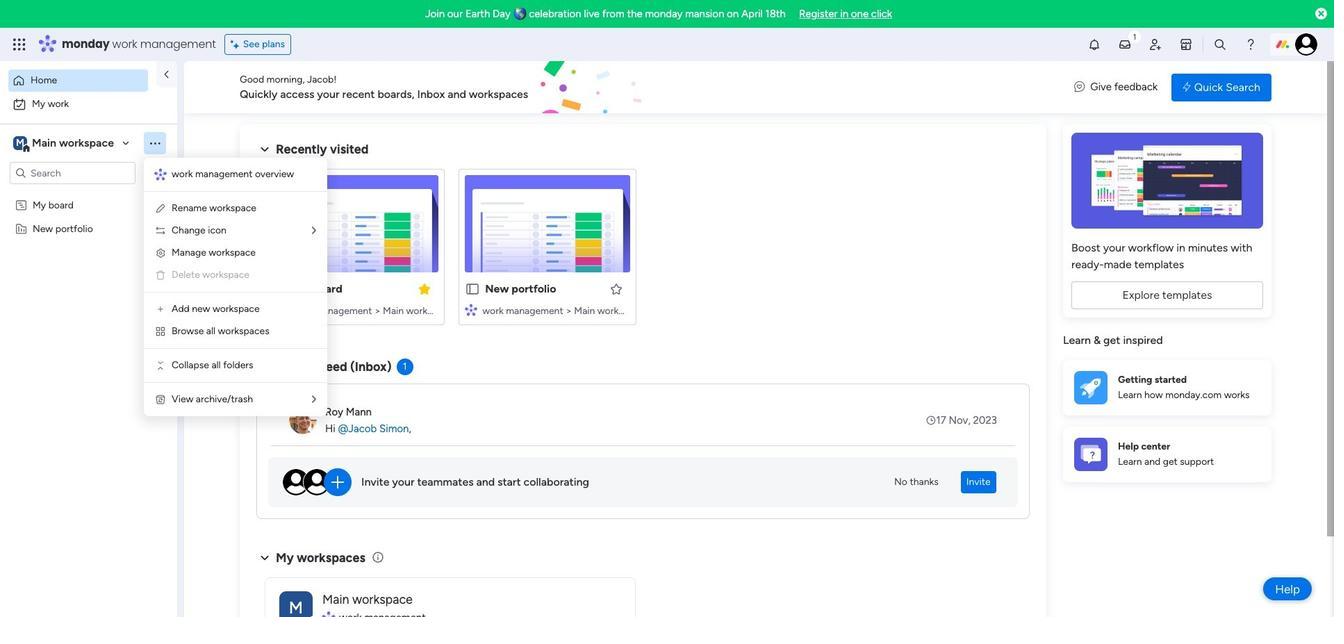 Task type: describe. For each thing, give the bounding box(es) containing it.
v2 bolt switch image
[[1183, 80, 1191, 95]]

2 vertical spatial option
[[0, 192, 177, 195]]

add new workspace image
[[155, 304, 166, 315]]

close recently visited image
[[257, 141, 273, 158]]

getting started element
[[1064, 360, 1272, 415]]

public board image
[[465, 282, 481, 297]]

add to favorites image
[[609, 282, 623, 296]]

roy mann image
[[289, 407, 317, 434]]

browse all workspaces image
[[155, 326, 166, 337]]

change icon image
[[155, 225, 166, 236]]

1 image
[[1129, 29, 1141, 44]]

delete workspace image
[[155, 270, 166, 281]]

close my workspaces image
[[257, 550, 273, 566]]

rename workspace image
[[155, 203, 166, 214]]

Search in workspace field
[[29, 165, 116, 181]]

workspace selection element
[[13, 135, 116, 153]]

update feed image
[[1119, 38, 1132, 51]]

list arrow image for "change icon"
[[312, 226, 316, 236]]

1 vertical spatial option
[[8, 93, 169, 115]]



Task type: vqa. For each thing, say whether or not it's contained in the screenshot.
2nd star image
no



Task type: locate. For each thing, give the bounding box(es) containing it.
list box
[[0, 190, 177, 428]]

0 vertical spatial workspace image
[[13, 136, 27, 151]]

v2 user feedback image
[[1075, 79, 1085, 95]]

jacob simon image
[[1296, 33, 1318, 56]]

collapse all folders image
[[155, 360, 166, 371]]

0 vertical spatial list arrow image
[[312, 226, 316, 236]]

remove from favorites image
[[418, 282, 432, 296]]

0 horizontal spatial workspace image
[[13, 136, 27, 151]]

menu item
[[155, 267, 316, 284]]

1 vertical spatial list arrow image
[[312, 395, 316, 405]]

option
[[8, 70, 148, 92], [8, 93, 169, 115], [0, 192, 177, 195]]

help image
[[1244, 38, 1258, 51]]

public board image
[[274, 282, 289, 297]]

templates image image
[[1076, 133, 1260, 229]]

monday marketplace image
[[1180, 38, 1194, 51]]

search everything image
[[1214, 38, 1228, 51]]

quick search results list box
[[257, 158, 1030, 342]]

list arrow image for view archive/trash image
[[312, 395, 316, 405]]

see plans image
[[231, 37, 243, 52]]

workspace image inside workspace selection element
[[13, 136, 27, 151]]

manage workspace image
[[155, 247, 166, 259]]

1 element
[[397, 359, 413, 375]]

select product image
[[13, 38, 26, 51]]

view archive/trash image
[[155, 394, 166, 405]]

workspace image
[[13, 136, 27, 151], [279, 591, 313, 617]]

workspace options image
[[148, 136, 162, 150]]

help center element
[[1064, 426, 1272, 482]]

2 list arrow image from the top
[[312, 395, 316, 405]]

notifications image
[[1088, 38, 1102, 51]]

1 list arrow image from the top
[[312, 226, 316, 236]]

invite members image
[[1149, 38, 1163, 51]]

1 vertical spatial workspace image
[[279, 591, 313, 617]]

0 vertical spatial option
[[8, 70, 148, 92]]

1 horizontal spatial workspace image
[[279, 591, 313, 617]]

list arrow image
[[312, 226, 316, 236], [312, 395, 316, 405]]

menu
[[144, 158, 327, 416]]



